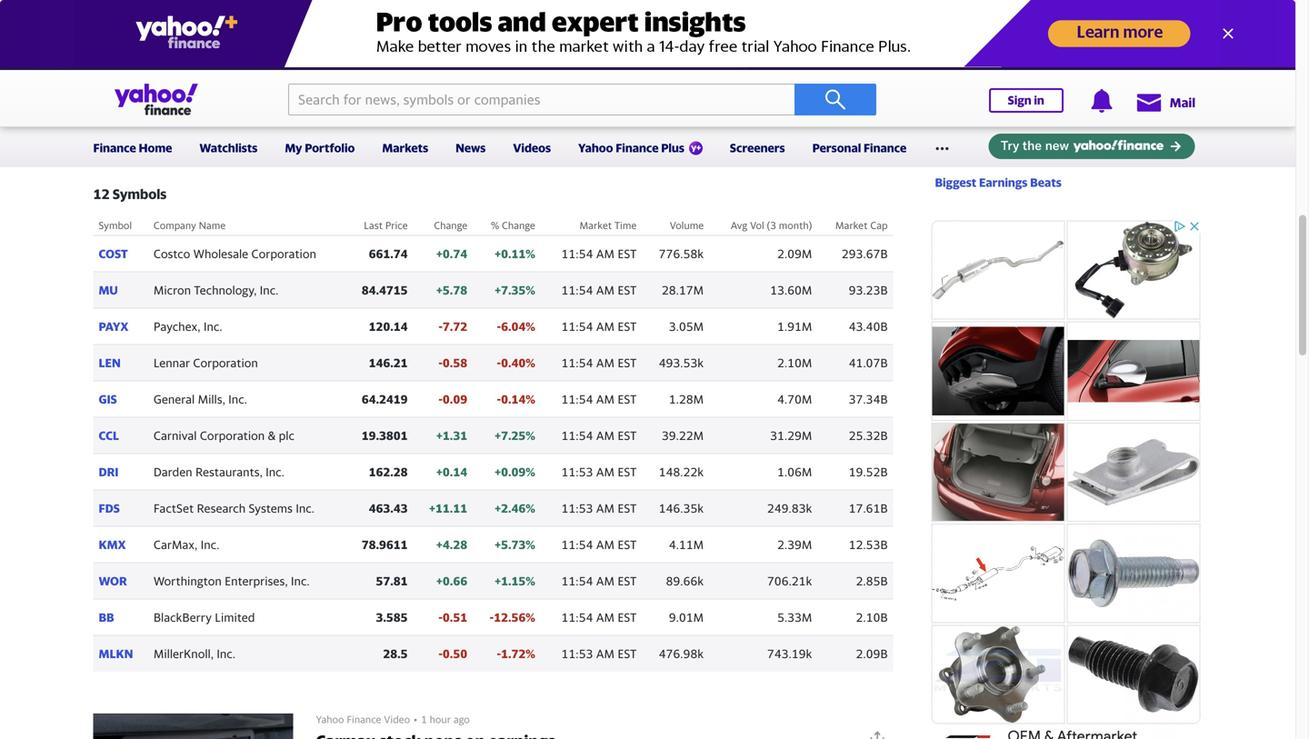 Task type: vqa. For each thing, say whether or not it's contained in the screenshot.
tab list
no



Task type: describe. For each thing, give the bounding box(es) containing it.
% for -0.14 %
[[526, 392, 535, 406]]

2.10b
[[856, 610, 888, 625]]

finance for yahoo finance plus
[[616, 141, 659, 155]]

+ 0.11 %
[[495, 247, 535, 261]]

hour
[[430, 714, 451, 726]]

% for + 0.09 %
[[526, 465, 535, 479]]

1 vertical spatial beats
[[1030, 176, 1062, 190]]

cost
[[99, 247, 128, 261]]

4985.46
[[832, 134, 878, 148]]

corporation for carnival corporation & plc
[[200, 429, 265, 443]]

today
[[559, 70, 586, 82]]

am for 3.05m
[[596, 319, 615, 334]]

11:54 am est for 89.66k
[[562, 574, 637, 588]]

watchlists link
[[200, 129, 258, 164]]

ago
[[454, 714, 470, 726]]

search
[[450, 53, 486, 67]]

yahoo for yahoo finance plus
[[578, 141, 613, 155]]

yahoo finance plus
[[578, 141, 685, 155]]

+ for + 7.35 %
[[495, 283, 501, 297]]

inc. right carmax,
[[201, 538, 219, 552]]

mobile link
[[515, 53, 552, 67]]

entertainment
[[344, 53, 421, 67]]

11:54 for 3.05m
[[562, 319, 593, 334]]

finance home link
[[93, 129, 172, 164]]

sports
[[280, 53, 315, 67]]

1.72
[[501, 647, 526, 661]]

inc. right the enterprises,
[[291, 574, 310, 588]]

% for -12.56 %
[[526, 610, 535, 625]]

research
[[197, 501, 246, 515]]

57.81
[[376, 574, 408, 588]]

11:53 am est for + 0.09 %
[[562, 465, 637, 479]]

screeners link
[[730, 129, 785, 164]]

- up + 3.79 %
[[691, 97, 695, 111]]

ccl
[[99, 429, 119, 443]]

0 horizontal spatial biggest
[[99, 97, 138, 111]]

company
[[154, 220, 196, 231]]

0 horizontal spatial news link
[[151, 53, 180, 67]]

0 vertical spatial home
[[38, 53, 70, 67]]

11:54 am est for 1.28m
[[562, 392, 637, 406]]

1 for 1 year return
[[729, 70, 735, 82]]

162.28
[[369, 465, 408, 479]]

sign in
[[1008, 93, 1045, 107]]

776.58k
[[659, 247, 704, 261]]

19.3801
[[362, 429, 408, 443]]

company name
[[154, 220, 226, 231]]

recently
[[930, 119, 986, 135]]

millerknoll, inc.
[[154, 647, 236, 661]]

change for change
[[434, 220, 468, 231]]

28.5
[[383, 647, 408, 661]]

1.15
[[501, 574, 526, 588]]

to
[[1016, 28, 1027, 42]]

1.28m
[[669, 392, 704, 406]]

year
[[738, 70, 758, 82]]

am for 148.22k
[[596, 465, 615, 479]]

in for sign in
[[1034, 93, 1045, 107]]

148.22k
[[659, 465, 704, 479]]

+ for + 0.74
[[436, 247, 443, 261]]

0.09 for +
[[501, 465, 526, 479]]

11:54 for 776.58k
[[562, 247, 593, 261]]

+ 5.78
[[436, 283, 468, 297]]

sign in link
[[989, 88, 1064, 113]]

0.14 for +
[[443, 465, 468, 479]]

month)
[[779, 220, 812, 231]]

advertisement region
[[930, 219, 1203, 739]]

6.04
[[501, 319, 526, 334]]

wor link
[[99, 574, 127, 588]]

mu link
[[99, 283, 118, 297]]

technology,
[[194, 283, 257, 297]]

2.85b
[[856, 574, 888, 588]]

11:54 for 28.17m
[[562, 283, 593, 297]]

- for 0.51
[[439, 610, 443, 625]]

change up + 0.11 %
[[502, 220, 535, 231]]

worthington
[[154, 574, 222, 588]]

0 horizontal spatial earnings
[[141, 97, 186, 111]]

personal
[[813, 141, 861, 155]]

1.91m
[[778, 319, 812, 334]]

mlkn
[[99, 647, 133, 661]]

est for 146.35k
[[618, 501, 637, 515]]

inc. down &
[[266, 465, 284, 479]]

payx
[[99, 319, 129, 334]]

3.79
[[661, 134, 685, 148]]

am for 39.22m
[[596, 429, 615, 443]]

my portfolio link
[[285, 129, 355, 164]]

2.46
[[501, 501, 526, 515]]

- down 1 year return
[[787, 97, 791, 111]]

-6.04 %
[[497, 319, 535, 334]]

search image
[[825, 89, 847, 110]]

- for 0.58
[[439, 356, 443, 370]]

mu
[[99, 283, 118, 297]]

est for 776.58k
[[618, 247, 637, 261]]

player iframe element
[[93, 714, 293, 739]]

wholesale
[[193, 247, 248, 261]]

% for + 3.79 %
[[685, 134, 695, 148]]

+ 2.46 %
[[495, 501, 535, 515]]

am for 89.66k
[[596, 574, 615, 588]]

sign in link
[[1003, 51, 1130, 82]]

total
[[832, 70, 854, 82]]

Search for news, symbols or companies text field
[[288, 84, 795, 115]]

+ for + 1.15 %
[[495, 574, 501, 588]]

+ for + 0.66
[[436, 574, 443, 588]]

% for + 7.35 %
[[526, 283, 535, 297]]

limited
[[215, 610, 255, 625]]

yahoo finance plus link
[[578, 129, 703, 167]]

&
[[268, 429, 276, 443]]

% for -1.76 %
[[576, 97, 586, 111]]

4.70m
[[778, 392, 812, 406]]

+ for + 0.66 %
[[545, 134, 551, 148]]

-0.09
[[439, 392, 468, 406]]

% for + 1.15 %
[[526, 574, 535, 588]]

7.35
[[501, 283, 526, 297]]

sign for sign in
[[1048, 60, 1071, 74]]

-0.50
[[439, 647, 468, 661]]

sports link
[[280, 53, 315, 67]]

+ 1.15 %
[[495, 574, 535, 588]]

news for bottom 'news' link
[[456, 141, 486, 155]]

am for 1.28m
[[596, 392, 615, 406]]

am for 4.11m
[[596, 538, 615, 552]]

7.72
[[443, 319, 468, 334]]

volume
[[670, 220, 704, 231]]

293.67b
[[842, 247, 888, 261]]

% for -1.72 %
[[526, 647, 535, 661]]

1 horizontal spatial mail
[[1170, 95, 1196, 110]]

est for 1.28m
[[618, 392, 637, 406]]

in for sign in to view your followed lists
[[1003, 28, 1013, 42]]

+ 4985.46 %
[[826, 134, 888, 148]]

try the new yahoo finance image
[[989, 134, 1195, 159]]

+ for + 23.73 %
[[743, 134, 750, 148]]

more... link
[[581, 53, 618, 67]]

3 return from the left
[[857, 70, 888, 82]]

12 symbols
[[93, 186, 167, 202]]

0 horizontal spatial mail
[[100, 53, 122, 67]]

11:54 for 39.22m
[[562, 429, 593, 443]]

video
[[384, 714, 410, 726]]

+ 0.74
[[436, 247, 468, 261]]

return for 1 year return
[[760, 70, 791, 82]]

carnival corporation & plc
[[154, 429, 295, 443]]

return for 1 month return
[[664, 70, 695, 82]]

watchlist for performance
[[99, 70, 141, 82]]

^gspc
[[99, 134, 134, 148]]

11:54 for 1.28m
[[562, 392, 593, 406]]

news for leftmost 'news' link
[[151, 53, 180, 67]]

0.51
[[443, 610, 468, 625]]

11:53 for + 2.46 %
[[562, 501, 593, 515]]

% for + 23.73 %
[[782, 134, 791, 148]]

sign for sign in to view your followed lists
[[978, 28, 1000, 42]]

inc. right 'paychex,'
[[204, 319, 222, 334]]

0.66 for + 0.66
[[443, 574, 468, 588]]

% for -0.40 %
[[526, 356, 535, 370]]

+ 0.09 %
[[495, 465, 535, 479]]

factset
[[154, 501, 194, 515]]

5.78
[[443, 283, 468, 297]]

systems
[[249, 501, 293, 515]]

est for 89.66k
[[618, 574, 637, 588]]

-0.40 %
[[497, 356, 535, 370]]

bb link
[[99, 610, 114, 625]]

personal finance
[[813, 141, 907, 155]]

cost link
[[99, 247, 128, 261]]

finance for yahoo finance video • 1 hour ago
[[347, 714, 381, 726]]

watchlists
[[200, 141, 258, 155]]

23.73
[[750, 134, 782, 148]]

avg vol (3 month)
[[731, 220, 812, 231]]

1 vertical spatial biggest
[[935, 176, 977, 190]]

+ 5.73 %
[[495, 538, 535, 552]]

biggest earnings beats link
[[935, 176, 1062, 190]]

viewed
[[989, 119, 1036, 135]]



Task type: locate. For each thing, give the bounding box(es) containing it.
0 horizontal spatial news
[[151, 53, 180, 67]]

sign up viewed
[[1008, 93, 1032, 107]]

corporation
[[251, 247, 316, 261], [193, 356, 258, 370], [200, 429, 265, 443]]

120.14
[[369, 319, 408, 334]]

- for 0.09
[[439, 392, 443, 406]]

+ for + 4.28
[[436, 538, 443, 552]]

11:53 for + 0.09 %
[[562, 465, 593, 479]]

- down + 0.66
[[439, 610, 443, 625]]

% for + 5.73 %
[[526, 538, 535, 552]]

- for 7.72
[[439, 319, 443, 334]]

sign for sign in
[[1008, 93, 1032, 107]]

est left 28.17m
[[618, 283, 637, 297]]

+ for + 0.11 %
[[495, 247, 501, 261]]

sign left the in
[[1048, 60, 1071, 74]]

2 horizontal spatial sign
[[1048, 60, 1071, 74]]

% down + 5.73 %
[[526, 574, 535, 588]]

- for 0.14
[[497, 392, 501, 406]]

yahoo left video on the left of page
[[316, 714, 344, 726]]

general mills, inc.
[[154, 392, 247, 406]]

•
[[414, 714, 417, 726]]

am
[[596, 247, 615, 261], [596, 283, 615, 297], [596, 319, 615, 334], [596, 356, 615, 370], [596, 392, 615, 406], [596, 429, 615, 443], [596, 465, 615, 479], [596, 501, 615, 515], [596, 538, 615, 552], [596, 574, 615, 588], [596, 610, 615, 625], [596, 647, 615, 661]]

- down 6.04
[[497, 356, 501, 370]]

markets link
[[382, 129, 428, 164]]

beats down try the new yahoo finance image on the top of the page
[[1030, 176, 1062, 190]]

millerknoll,
[[154, 647, 214, 661]]

inc. right systems
[[296, 501, 315, 515]]

1 vertical spatial watchlist
[[935, 148, 978, 160]]

0 horizontal spatial market
[[580, 220, 612, 231]]

sign
[[978, 28, 1000, 42], [1048, 60, 1071, 74], [1008, 93, 1032, 107]]

blackberry
[[154, 610, 212, 625]]

2 horizontal spatial return
[[857, 70, 888, 82]]

1 11:53 from the top
[[562, 465, 593, 479]]

0 vertical spatial mail
[[100, 53, 122, 67]]

finance inside 'personal finance' link
[[864, 141, 907, 155]]

11:54
[[562, 247, 593, 261], [562, 283, 593, 297], [562, 319, 593, 334], [562, 356, 593, 370], [562, 392, 593, 406], [562, 429, 593, 443], [562, 538, 593, 552], [562, 574, 593, 588], [562, 610, 593, 625]]

0 vertical spatial 0.14
[[501, 392, 526, 406]]

12.53b
[[849, 538, 888, 552]]

11:53 right -1.72 %
[[562, 647, 593, 661]]

+ 7.35 %
[[495, 283, 535, 297]]

2 am from the top
[[596, 283, 615, 297]]

5 11:54 am est from the top
[[562, 392, 637, 406]]

2 est from the top
[[618, 283, 637, 297]]

0 vertical spatial in
[[1003, 28, 1013, 42]]

est for 28.17m
[[618, 283, 637, 297]]

11:54 right -0.40 % on the left
[[562, 356, 593, 370]]

1 vertical spatial earnings
[[979, 176, 1028, 190]]

0 horizontal spatial watchlist
[[99, 70, 141, 82]]

% right personal
[[878, 134, 888, 148]]

706.21k
[[767, 574, 812, 588]]

fds link
[[99, 501, 120, 515]]

0 horizontal spatial return
[[664, 70, 695, 82]]

biggest earnings beats up finance home link at the left of page
[[99, 97, 219, 111]]

kmx
[[99, 538, 126, 552]]

+
[[545, 134, 551, 148], [654, 134, 661, 148], [743, 134, 750, 148], [826, 134, 832, 148], [436, 247, 443, 261], [495, 247, 501, 261], [436, 283, 443, 297], [495, 283, 501, 297], [436, 429, 443, 443], [495, 429, 501, 443], [436, 465, 443, 479], [495, 465, 501, 479], [429, 501, 436, 515], [495, 501, 501, 515], [436, 538, 443, 552], [495, 538, 501, 552], [436, 574, 443, 588], [495, 574, 501, 588]]

11:53 am est left 148.22k
[[562, 465, 637, 479]]

1 year return
[[729, 70, 791, 82]]

3 am from the top
[[596, 319, 615, 334]]

corporation for lennar corporation
[[193, 356, 258, 370]]

corporation right wholesale
[[251, 247, 316, 261]]

2 horizontal spatial 1
[[729, 70, 735, 82]]

news left videos
[[456, 141, 486, 155]]

3 est from the top
[[618, 319, 637, 334]]

1 horizontal spatial yahoo
[[578, 141, 613, 155]]

watchlist down performance
[[99, 70, 141, 82]]

social media share article menu image
[[868, 730, 886, 739]]

% down -0.14 %
[[526, 429, 535, 443]]

1 11:54 from the top
[[562, 247, 593, 261]]

0 vertical spatial news link
[[151, 53, 180, 67]]

+ for + 3.79 %
[[654, 134, 661, 148]]

0 vertical spatial 11:53
[[562, 465, 593, 479]]

1 right •
[[421, 714, 427, 726]]

est left 476.98k
[[618, 647, 637, 661]]

1 vertical spatial news
[[456, 141, 486, 155]]

6 11:54 am est from the top
[[562, 429, 637, 443]]

yahoo finance premium logo image
[[689, 141, 703, 155]]

mail
[[100, 53, 122, 67], [1170, 95, 1196, 110]]

11:53 am est left 146.35k
[[562, 501, 637, 515]]

% up + 2.46 %
[[526, 465, 535, 479]]

7 11:54 from the top
[[562, 538, 593, 552]]

- up + 1.31 at the left
[[439, 392, 443, 406]]

1 11:53 am est from the top
[[562, 465, 637, 479]]

11:53 am est for + 2.46 %
[[562, 501, 637, 515]]

0 horizontal spatial yahoo
[[316, 714, 344, 726]]

5 est from the top
[[618, 392, 637, 406]]

% up -1.72 %
[[526, 610, 535, 625]]

1 vertical spatial in
[[1034, 93, 1045, 107]]

1.76
[[551, 97, 576, 111]]

markets
[[382, 141, 428, 155]]

est for 9.01m
[[618, 610, 637, 625]]

am for 493.53k
[[596, 356, 615, 370]]

- down change today
[[547, 97, 551, 111]]

corporation up mills,
[[193, 356, 258, 370]]

return right month
[[664, 70, 695, 82]]

+ 0.66 %
[[545, 134, 586, 148]]

% up -6.04 %
[[526, 283, 535, 297]]

market for market cap
[[836, 220, 868, 231]]

1 vertical spatial mail
[[1170, 95, 1196, 110]]

+ for + 1.31
[[436, 429, 443, 443]]

1 horizontal spatial return
[[760, 70, 791, 82]]

11:53 right + 2.46 %
[[562, 501, 593, 515]]

0 horizontal spatial 0.66
[[443, 574, 468, 588]]

9 11:54 am est from the top
[[562, 610, 637, 625]]

11:54 right + 1.15 %
[[562, 574, 593, 588]]

1 est from the top
[[618, 247, 637, 261]]

- down the total return
[[884, 97, 888, 111]]

watchlist down recently
[[935, 148, 978, 160]]

finance inside yahoo finance plus link
[[616, 141, 659, 155]]

1 vertical spatial mail link
[[1136, 85, 1196, 118]]

blackberry limited
[[154, 610, 255, 625]]

3 11:54 am est from the top
[[562, 319, 637, 334]]

est left 146.35k
[[618, 501, 637, 515]]

0 horizontal spatial beats
[[189, 97, 219, 111]]

6 am from the top
[[596, 429, 615, 443]]

3 11:54 from the top
[[562, 319, 593, 334]]

1 vertical spatial home
[[139, 141, 172, 155]]

finance link
[[210, 53, 250, 67]]

finance right personal
[[864, 141, 907, 155]]

11:54 am est for 28.17m
[[562, 283, 637, 297]]

1 left month
[[623, 70, 629, 82]]

change up + 0.74 on the left of the page
[[434, 220, 468, 231]]

1 horizontal spatial in
[[1034, 93, 1045, 107]]

notifications image
[[1090, 89, 1114, 113]]

inc. down the limited
[[217, 647, 236, 661]]

+ for + 5.78
[[436, 283, 443, 297]]

11:54 right + 7.35 %
[[562, 283, 593, 297]]

% right plus
[[685, 134, 695, 148]]

2 return from the left
[[760, 70, 791, 82]]

yahoo down -1.76 %
[[578, 141, 613, 155]]

mlkn link
[[99, 647, 133, 661]]

11:53 am est left 476.98k
[[562, 647, 637, 661]]

biggest earnings beats down viewed
[[935, 176, 1062, 190]]

11:54 for 4.11m
[[562, 538, 593, 552]]

1 vertical spatial corporation
[[193, 356, 258, 370]]

0.14 for -
[[501, 392, 526, 406]]

darden
[[154, 465, 192, 479]]

2 vertical spatial corporation
[[200, 429, 265, 443]]

est left the 493.53k
[[618, 356, 637, 370]]

64.2419
[[362, 392, 408, 406]]

est for 148.22k
[[618, 465, 637, 479]]

0.14 down 1.31
[[443, 465, 468, 479]]

9 am from the top
[[596, 538, 615, 552]]

% down -0.40 % on the left
[[526, 392, 535, 406]]

0 vertical spatial sign
[[978, 28, 1000, 42]]

6 11:54 from the top
[[562, 429, 593, 443]]

4 est from the top
[[618, 356, 637, 370]]

inc. right the technology,
[[260, 283, 279, 297]]

11:54 am est for 4.11m
[[562, 538, 637, 552]]

est for 493.53k
[[618, 356, 637, 370]]

1 horizontal spatial earnings
[[979, 176, 1028, 190]]

- for 1.72
[[497, 647, 501, 661]]

1 vertical spatial 0.14
[[443, 465, 468, 479]]

1 vertical spatial yahoo
[[316, 714, 344, 726]]

change down mobile on the left top of the page
[[523, 70, 556, 82]]

0 vertical spatial biggest
[[99, 97, 138, 111]]

3 11:53 from the top
[[562, 647, 593, 661]]

news link left the finance link
[[151, 53, 180, 67]]

1 for 1 month return
[[623, 70, 629, 82]]

0.14
[[501, 392, 526, 406], [443, 465, 468, 479]]

0 vertical spatial biggest earnings beats
[[99, 97, 219, 111]]

% down + 2.46 %
[[526, 538, 535, 552]]

1 horizontal spatial sign
[[1008, 93, 1032, 107]]

finance inside finance home link
[[93, 141, 136, 155]]

0 vertical spatial 0.66
[[551, 134, 576, 148]]

mail right notifications icon
[[1170, 95, 1196, 110]]

0.09 down the 7.25
[[501, 465, 526, 479]]

% down -6.04 %
[[526, 356, 535, 370]]

1 vertical spatial biggest earnings beats
[[935, 176, 1062, 190]]

8 am from the top
[[596, 501, 615, 515]]

+ for + 2.46 %
[[495, 501, 501, 515]]

1 vertical spatial 0.09
[[501, 465, 526, 479]]

13.60m
[[770, 283, 812, 297]]

home right ^gspc
[[139, 141, 172, 155]]

0.66 down 4.28
[[443, 574, 468, 588]]

1 vertical spatial sign
[[1048, 60, 1071, 74]]

0 horizontal spatial home
[[38, 53, 70, 67]]

% left personal
[[782, 134, 791, 148]]

mail link right home link
[[100, 53, 122, 67]]

videos
[[513, 141, 551, 155]]

+ for + 4985.46 %
[[826, 134, 832, 148]]

est left 4.11m
[[618, 538, 637, 552]]

change
[[523, 70, 556, 82], [434, 220, 468, 231], [502, 220, 535, 231]]

worthington enterprises, inc.
[[154, 574, 310, 588]]

1 market from the left
[[580, 220, 612, 231]]

0 vertical spatial watchlist
[[99, 70, 141, 82]]

7 11:54 am est from the top
[[562, 538, 637, 552]]

len
[[99, 356, 121, 370]]

11 est from the top
[[618, 610, 637, 625]]

general
[[154, 392, 195, 406]]

-0.51
[[439, 610, 468, 625]]

11:54 am est for 9.01m
[[562, 610, 637, 625]]

fds
[[99, 501, 120, 515]]

0 horizontal spatial mail link
[[100, 53, 122, 67]]

1 horizontal spatial beats
[[1030, 176, 1062, 190]]

% down today
[[576, 97, 586, 111]]

1 horizontal spatial 0.09
[[501, 465, 526, 479]]

2 vertical spatial 11:53 am est
[[562, 647, 637, 661]]

0.66 right videos link
[[551, 134, 576, 148]]

11:54 am est for 776.58k
[[562, 247, 637, 261]]

home left performance
[[38, 53, 70, 67]]

(3
[[767, 220, 777, 231]]

1 horizontal spatial news link
[[456, 129, 486, 164]]

beats up watchlists link
[[189, 97, 219, 111]]

sign left to at top right
[[978, 28, 1000, 42]]

5 am from the top
[[596, 392, 615, 406]]

11:54 right -6.04 %
[[562, 319, 593, 334]]

1 horizontal spatial biggest earnings beats
[[935, 176, 1062, 190]]

0 vertical spatial yahoo
[[578, 141, 613, 155]]

est for 3.05m
[[618, 319, 637, 334]]

11:54 for 89.66k
[[562, 574, 593, 588]]

+ 7.25 %
[[495, 429, 535, 443]]

2 11:53 am est from the top
[[562, 501, 637, 515]]

return right total
[[857, 70, 888, 82]]

close image
[[1219, 24, 1237, 42]]

in up viewed
[[1034, 93, 1045, 107]]

3.585
[[376, 610, 408, 625]]

11:54 am est for 493.53k
[[562, 356, 637, 370]]

2 vertical spatial sign
[[1008, 93, 1032, 107]]

am for 476.98k
[[596, 647, 615, 661]]

8 11:54 am est from the top
[[562, 574, 637, 588]]

- for 0.40
[[497, 356, 501, 370]]

name
[[199, 220, 226, 231]]

% down % change
[[526, 247, 535, 261]]

est left 148.22k
[[618, 465, 637, 479]]

2 11:53 from the top
[[562, 501, 593, 515]]

10 est from the top
[[618, 574, 637, 588]]

1 horizontal spatial home
[[139, 141, 172, 155]]

+ for + 11.11
[[429, 501, 436, 515]]

paychex, inc.
[[154, 319, 222, 334]]

more...
[[581, 53, 618, 67]]

78.9611
[[362, 538, 408, 552]]

1 horizontal spatial 0.14
[[501, 392, 526, 406]]

% up -0.40 % on the left
[[526, 319, 535, 334]]

249.83k
[[767, 501, 812, 515]]

am for 776.58k
[[596, 247, 615, 261]]

2 vertical spatial 11:53
[[562, 647, 593, 661]]

finance left plus
[[616, 141, 659, 155]]

0 horizontal spatial biggest earnings beats
[[99, 97, 219, 111]]

search link
[[450, 53, 486, 67]]

- down -0.51
[[439, 647, 443, 661]]

1 vertical spatial 11:53
[[562, 501, 593, 515]]

12 est from the top
[[618, 647, 637, 661]]

+ for + 0.09 %
[[495, 465, 501, 479]]

market left time
[[580, 220, 612, 231]]

% for + 7.25 %
[[526, 429, 535, 443]]

lennar corporation
[[154, 356, 258, 370]]

1 horizontal spatial 0.66
[[551, 134, 576, 148]]

finance for personal finance
[[864, 141, 907, 155]]

+ for + 5.73 %
[[495, 538, 501, 552]]

1 horizontal spatial biggest
[[935, 176, 977, 190]]

-
[[547, 97, 551, 111], [691, 97, 695, 111], [787, 97, 791, 111], [884, 97, 888, 111], [439, 319, 443, 334], [497, 319, 501, 334], [439, 356, 443, 370], [497, 356, 501, 370], [439, 392, 443, 406], [497, 392, 501, 406], [439, 610, 443, 625], [490, 610, 494, 625], [439, 647, 443, 661], [497, 647, 501, 661]]

2 11:54 from the top
[[562, 283, 593, 297]]

7 est from the top
[[618, 465, 637, 479]]

total return
[[832, 70, 888, 82]]

0 horizontal spatial sign
[[978, 28, 1000, 42]]

enterprises,
[[225, 574, 288, 588]]

2 11:54 am est from the top
[[562, 283, 637, 297]]

8 est from the top
[[618, 501, 637, 515]]

est left 3.05m
[[618, 319, 637, 334]]

yahoo finance video • 1 hour ago
[[316, 714, 470, 726]]

4 11:54 am est from the top
[[562, 356, 637, 370]]

41.07b
[[849, 356, 888, 370]]

1 horizontal spatial news
[[456, 141, 486, 155]]

% up + 0.11 %
[[491, 220, 499, 231]]

0 vertical spatial 0.09
[[443, 392, 468, 406]]

1 horizontal spatial watchlist
[[935, 148, 978, 160]]

1 horizontal spatial 1
[[623, 70, 629, 82]]

11:54 am est for 39.22m
[[562, 429, 637, 443]]

+ for + 7.25 %
[[495, 429, 501, 443]]

% for + 0.11 %
[[526, 247, 535, 261]]

0 vertical spatial earnings
[[141, 97, 186, 111]]

1 vertical spatial 0.66
[[443, 574, 468, 588]]

0.66 for + 0.66 %
[[551, 134, 576, 148]]

return right year
[[760, 70, 791, 82]]

% for + 4985.46 %
[[878, 134, 888, 148]]

1 vertical spatial 11:53 am est
[[562, 501, 637, 515]]

7 am from the top
[[596, 465, 615, 479]]

0.09 for -
[[443, 392, 468, 406]]

11:54 right + 5.73 %
[[562, 538, 593, 552]]

watchlist for recently viewed
[[935, 148, 978, 160]]

1 return from the left
[[664, 70, 695, 82]]

9 est from the top
[[618, 538, 637, 552]]

- for 1.76
[[547, 97, 551, 111]]

est left '39.22m'
[[618, 429, 637, 443]]

personal finance link
[[813, 129, 907, 164]]

% down + 0.09 %
[[526, 501, 535, 515]]

est for 476.98k
[[618, 647, 637, 661]]

11:54 am est for 3.05m
[[562, 319, 637, 334]]

1 11:54 am est from the top
[[562, 247, 637, 261]]

0 horizontal spatial 0.09
[[443, 392, 468, 406]]

9 11:54 from the top
[[562, 610, 593, 625]]

0 horizontal spatial in
[[1003, 28, 1013, 42]]

+ 3.79 %
[[654, 134, 695, 148]]

11:54 right "-12.56 %"
[[562, 610, 593, 625]]

1 horizontal spatial market
[[836, 220, 868, 231]]

- for 0.50
[[439, 647, 443, 661]]

11:54 right -0.14 %
[[562, 392, 593, 406]]

est down time
[[618, 247, 637, 261]]

- up the 7.25
[[497, 392, 501, 406]]

3 11:53 am est from the top
[[562, 647, 637, 661]]

12 am from the top
[[596, 647, 615, 661]]

0 vertical spatial 11:53 am est
[[562, 465, 637, 479]]

1 vertical spatial news link
[[456, 129, 486, 164]]

mills,
[[198, 392, 225, 406]]

ccl link
[[99, 429, 119, 443]]

- down + 5.78
[[439, 319, 443, 334]]

0 vertical spatial news
[[151, 53, 180, 67]]

est left 1.28m
[[618, 392, 637, 406]]

2.09b
[[856, 647, 888, 661]]

1 am from the top
[[596, 247, 615, 261]]

0 vertical spatial beats
[[189, 97, 219, 111]]

11:54 am est
[[562, 247, 637, 261], [562, 283, 637, 297], [562, 319, 637, 334], [562, 356, 637, 370], [562, 392, 637, 406], [562, 429, 637, 443], [562, 538, 637, 552], [562, 574, 637, 588], [562, 610, 637, 625]]

costco
[[154, 247, 190, 261]]

6 est from the top
[[618, 429, 637, 443]]

am for 28.17m
[[596, 283, 615, 297]]

11:54 for 493.53k
[[562, 356, 593, 370]]

est left 9.01m
[[618, 610, 637, 625]]

2 market from the left
[[836, 220, 868, 231]]

est for 4.11m
[[618, 538, 637, 552]]

0 horizontal spatial 1
[[421, 714, 427, 726]]

+ 0.14
[[436, 465, 468, 479]]

change today
[[523, 70, 586, 82]]

4 am from the top
[[596, 356, 615, 370]]

finance up 12
[[93, 141, 136, 155]]

inc. right mills,
[[228, 392, 247, 406]]

market for market time
[[580, 220, 612, 231]]

- for 12.56
[[490, 610, 494, 625]]

0 horizontal spatial 0.14
[[443, 465, 468, 479]]

8 11:54 from the top
[[562, 574, 593, 588]]

- down -7.72
[[439, 356, 443, 370]]

4 11:54 from the top
[[562, 356, 593, 370]]

11 am from the top
[[596, 610, 615, 625]]

mail right home link
[[100, 53, 122, 67]]

beats
[[189, 97, 219, 111], [1030, 176, 1062, 190]]

0 vertical spatial mail link
[[100, 53, 122, 67]]

1 horizontal spatial mail link
[[1136, 85, 1196, 118]]

25.32b
[[849, 429, 888, 443]]

- down '7.35'
[[497, 319, 501, 334]]

symbols
[[113, 186, 167, 202]]

est
[[618, 247, 637, 261], [618, 283, 637, 297], [618, 319, 637, 334], [618, 356, 637, 370], [618, 392, 637, 406], [618, 429, 637, 443], [618, 465, 637, 479], [618, 501, 637, 515], [618, 538, 637, 552], [618, 574, 637, 588], [618, 610, 637, 625], [618, 647, 637, 661]]

% down "-12.56 %"
[[526, 647, 535, 661]]

- for 6.04
[[497, 319, 501, 334]]

dri link
[[99, 465, 119, 479]]

portfolio
[[305, 141, 355, 155]]

11:53 right + 0.09 %
[[562, 465, 593, 479]]

-1.72 %
[[497, 647, 535, 661]]

43.40b
[[849, 319, 888, 334]]

% for -6.04 %
[[526, 319, 535, 334]]

% down -1.76 %
[[576, 134, 586, 148]]

% change
[[491, 220, 535, 231]]

93.23b
[[849, 283, 888, 297]]

12.56
[[494, 610, 526, 625]]

10 am from the top
[[596, 574, 615, 588]]

finance left sports link
[[210, 53, 250, 67]]

0.14 up the 7.25
[[501, 392, 526, 406]]

0.40
[[501, 356, 526, 370]]

market
[[580, 220, 612, 231], [836, 220, 868, 231]]

7.25
[[501, 429, 526, 443]]

bb
[[99, 610, 114, 625]]

- down 12.56 on the left of page
[[497, 647, 501, 661]]

% for + 2.46 %
[[526, 501, 535, 515]]

5 11:54 from the top
[[562, 392, 593, 406]]

28.17m
[[662, 283, 704, 297]]

% for + 0.66 %
[[576, 134, 586, 148]]

0 vertical spatial corporation
[[251, 247, 316, 261]]

cap
[[871, 220, 888, 231]]

yahoo for yahoo finance video • 1 hour ago
[[316, 714, 344, 726]]



